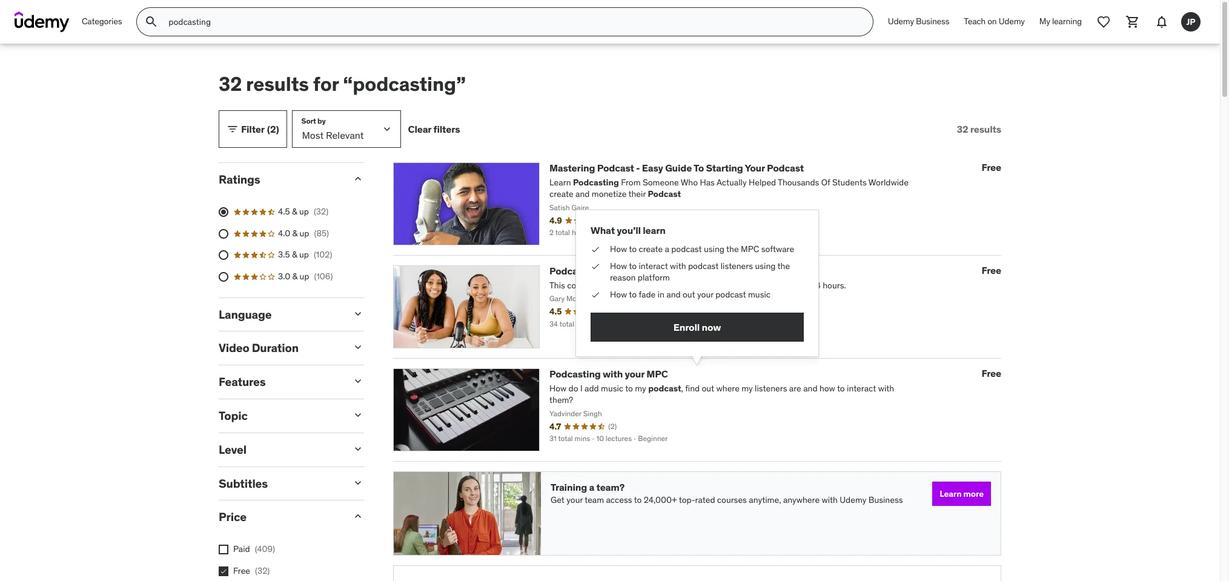 Task type: locate. For each thing, give the bounding box(es) containing it.
0 horizontal spatial interact
[[639, 260, 668, 271]]

results inside status
[[971, 123, 1002, 135]]

your inside training a team? get your team access to 24,000+ top-rated courses anytime, anywhere with udemy business
[[567, 494, 583, 505]]

paid
[[233, 544, 250, 555]]

1 vertical spatial interact
[[847, 383, 876, 394]]

level button
[[219, 442, 342, 457]]

podcast left - on the top right
[[597, 162, 634, 174]]

my down podcasting with your mpc link
[[635, 383, 646, 394]]

up for 4.0 & up
[[300, 228, 309, 239]]

interact right how
[[847, 383, 876, 394]]

are
[[789, 383, 802, 394]]

how down the "what you'll learn"
[[610, 244, 627, 254]]

1 horizontal spatial out
[[702, 383, 714, 394]]

0 horizontal spatial in
[[589, 265, 597, 277]]

1 vertical spatial a
[[589, 481, 594, 493]]

udemy inside training a team? get your team access to 24,000+ top-rated courses anytime, anywhere with udemy business
[[840, 494, 867, 505]]

you'll
[[617, 224, 641, 236]]

out inside , find out where my listeners are and how to interact with them?
[[702, 383, 714, 394]]

1 vertical spatial results
[[971, 123, 1002, 135]]

1 vertical spatial your
[[625, 368, 645, 380]]

1 horizontal spatial the
[[778, 260, 790, 271]]

3 up from the top
[[299, 249, 309, 260]]

i
[[580, 383, 583, 394]]

mpc left software
[[741, 244, 759, 254]]

podcast up the now
[[716, 289, 746, 300]]

xsmall image left free (32)
[[219, 566, 228, 576]]

learn more link
[[933, 482, 991, 506]]

1 vertical spatial out
[[702, 383, 714, 394]]

topic
[[219, 408, 248, 423]]

your down training on the left of page
[[567, 494, 583, 505]]

1 up from the top
[[299, 206, 309, 217]]

learn
[[643, 224, 666, 236]]

1 horizontal spatial podcast
[[597, 162, 634, 174]]

1 horizontal spatial interact
[[847, 383, 876, 394]]

free
[[982, 161, 1002, 174], [982, 264, 1002, 277], [982, 367, 1002, 380], [233, 565, 250, 576]]

32 inside 32 results status
[[957, 123, 969, 135]]

1 vertical spatial and
[[804, 383, 818, 394]]

mpc up how do i add music to my podcast
[[647, 368, 668, 380]]

with
[[670, 260, 686, 271], [603, 368, 623, 380], [878, 383, 894, 394], [822, 494, 838, 505]]

1 vertical spatial business
[[869, 494, 903, 505]]

out down how to interact with podcast listeners using the reason platform
[[683, 289, 695, 300]]

xsmall image down what
[[591, 244, 600, 255]]

clear filters button
[[408, 111, 460, 148]]

4 & from the top
[[292, 271, 298, 282]]

my
[[1040, 16, 1051, 27]]

beginner
[[638, 434, 668, 443]]

to right access on the bottom of page
[[634, 494, 642, 505]]

2 vertical spatial small image
[[352, 510, 364, 523]]

with right the anywhere
[[822, 494, 838, 505]]

podcast
[[597, 162, 634, 174], [767, 162, 804, 174], [550, 265, 587, 277]]

anytime,
[[749, 494, 781, 505]]

0 horizontal spatial my
[[635, 383, 646, 394]]

0 horizontal spatial mpc
[[647, 368, 668, 380]]

what
[[591, 224, 615, 236]]

the
[[727, 244, 739, 254], [778, 260, 790, 271]]

0 vertical spatial (2)
[[267, 123, 279, 135]]

podcast left find in the bottom right of the page
[[648, 383, 681, 394]]

teach
[[964, 16, 986, 27]]

subtitles button
[[219, 476, 342, 491]]

(2) up 10 lectures
[[609, 421, 617, 431]]

& right 3.0
[[292, 271, 298, 282]]

mastering podcast -  easy guide to starting your podcast
[[550, 162, 804, 174]]

using up how to interact with podcast listeners using the reason platform
[[704, 244, 725, 254]]

0 horizontal spatial listeners
[[721, 260, 753, 271]]

2 reviews element
[[609, 421, 617, 432]]

to
[[694, 162, 704, 174]]

interact inside how to interact with podcast listeners using the reason platform
[[639, 260, 668, 271]]

2 & from the top
[[292, 228, 298, 239]]

up left (85)
[[300, 228, 309, 239]]

1 vertical spatial listeners
[[755, 383, 787, 394]]

my inside , find out where my listeners are and how to interact with them?
[[742, 383, 753, 394]]

what you'll learn
[[591, 224, 666, 236]]

,
[[681, 383, 683, 394]]

1 vertical spatial xsmall image
[[219, 566, 228, 576]]

a up team
[[589, 481, 594, 493]]

0 vertical spatial a
[[665, 244, 669, 254]]

the up how to interact with podcast listeners using the reason platform
[[727, 244, 739, 254]]

0 vertical spatial xsmall image
[[591, 260, 600, 272]]

how down reason
[[610, 289, 627, 300]]

duration
[[252, 341, 299, 355]]

results
[[246, 71, 309, 96], [971, 123, 1002, 135]]

0 horizontal spatial (32)
[[255, 565, 270, 576]]

1 horizontal spatial udemy
[[888, 16, 914, 27]]

xsmall image
[[591, 244, 600, 255], [591, 289, 600, 301], [219, 545, 228, 555]]

0 horizontal spatial udemy
[[840, 494, 867, 505]]

xsmall image down podcast in 24 hours
[[591, 289, 600, 301]]

(32) up (85)
[[314, 206, 329, 217]]

1 horizontal spatial business
[[916, 16, 950, 27]]

0 horizontal spatial and
[[667, 289, 681, 300]]

a
[[665, 244, 669, 254], [589, 481, 594, 493]]

up for 3.0 & up
[[300, 271, 309, 282]]

listeners inside how to interact with podcast listeners using the reason platform
[[721, 260, 753, 271]]

0 vertical spatial and
[[667, 289, 681, 300]]

up left (102)
[[299, 249, 309, 260]]

(106)
[[314, 271, 333, 282]]

features button
[[219, 375, 342, 389]]

music down software
[[748, 289, 771, 300]]

subtitles
[[219, 476, 268, 491]]

2 vertical spatial your
[[567, 494, 583, 505]]

1 horizontal spatial and
[[804, 383, 818, 394]]

xsmall image left reason
[[591, 260, 600, 272]]

2 small image from the top
[[352, 409, 364, 421]]

0 vertical spatial mpc
[[741, 244, 759, 254]]

podcast left 24
[[550, 265, 587, 277]]

to inside training a team? get your team access to 24,000+ top-rated courses anytime, anywhere with udemy business
[[634, 494, 642, 505]]

get
[[551, 494, 565, 505]]

& right 4.0
[[292, 228, 298, 239]]

with inside training a team? get your team access to 24,000+ top-rated courses anytime, anywhere with udemy business
[[822, 494, 838, 505]]

in
[[589, 265, 597, 277], [658, 289, 665, 300]]

0 vertical spatial small image
[[352, 375, 364, 387]]

out
[[683, 289, 695, 300], [702, 383, 714, 394]]

small image for ratings
[[352, 173, 364, 185]]

anywhere
[[783, 494, 820, 505]]

your down how to interact with podcast listeners using the reason platform
[[697, 289, 714, 300]]

how do i add music to my podcast
[[550, 383, 681, 394]]

notifications image
[[1155, 15, 1169, 29]]

price
[[219, 510, 247, 524]]

now
[[702, 321, 721, 333]]

1 horizontal spatial my
[[742, 383, 753, 394]]

(2) right filter
[[267, 123, 279, 135]]

with up how do i add music to my podcast
[[603, 368, 623, 380]]

clear
[[408, 123, 431, 135]]

1 horizontal spatial listeners
[[755, 383, 787, 394]]

0 horizontal spatial xsmall image
[[219, 566, 228, 576]]

up
[[299, 206, 309, 217], [300, 228, 309, 239], [299, 249, 309, 260], [300, 271, 309, 282]]

0 vertical spatial business
[[916, 16, 950, 27]]

to inside , find out where my listeners are and how to interact with them?
[[837, 383, 845, 394]]

how up reason
[[610, 260, 627, 271]]

using inside how to interact with podcast listeners using the reason platform
[[755, 260, 776, 271]]

32 results
[[957, 123, 1002, 135]]

(102)
[[314, 249, 332, 260]]

0 vertical spatial out
[[683, 289, 695, 300]]

create
[[639, 244, 663, 254]]

1 horizontal spatial results
[[971, 123, 1002, 135]]

1 vertical spatial small image
[[352, 409, 364, 421]]

0 vertical spatial interact
[[639, 260, 668, 271]]

to up reason
[[629, 260, 637, 271]]

listeners
[[721, 260, 753, 271], [755, 383, 787, 394]]

0 vertical spatial in
[[589, 265, 597, 277]]

3 small image from the top
[[352, 510, 364, 523]]

and
[[667, 289, 681, 300], [804, 383, 818, 394]]

0 horizontal spatial a
[[589, 481, 594, 493]]

podcast inside how to interact with podcast listeners using the reason platform
[[688, 260, 719, 271]]

0 vertical spatial (32)
[[314, 206, 329, 217]]

in right fade
[[658, 289, 665, 300]]

on
[[988, 16, 997, 27]]

4.5 & up (32)
[[278, 206, 329, 217]]

to right how
[[837, 383, 845, 394]]

32 for 32 results for "podcasting"
[[219, 71, 242, 96]]

wishlist image
[[1097, 15, 1111, 29]]

with inside , find out where my listeners are and how to interact with them?
[[878, 383, 894, 394]]

your up how do i add music to my podcast
[[625, 368, 645, 380]]

0 horizontal spatial music
[[601, 383, 624, 394]]

0 vertical spatial 32
[[219, 71, 242, 96]]

easy
[[642, 162, 663, 174]]

0 horizontal spatial results
[[246, 71, 309, 96]]

"podcasting"
[[343, 71, 466, 96]]

0 vertical spatial the
[[727, 244, 739, 254]]

how to create a podcast using the mpc software
[[610, 244, 794, 254]]

how inside how to interact with podcast listeners using the reason platform
[[610, 260, 627, 271]]

mpc
[[741, 244, 759, 254], [647, 368, 668, 380]]

1 vertical spatial in
[[658, 289, 665, 300]]

team?
[[597, 481, 625, 493]]

small image for topic
[[352, 409, 364, 421]]

small image for level
[[352, 443, 364, 455]]

business inside training a team? get your team access to 24,000+ top-rated courses anytime, anywhere with udemy business
[[869, 494, 903, 505]]

podcast right 'your'
[[767, 162, 804, 174]]

filter (2)
[[241, 123, 279, 135]]

1 & from the top
[[292, 206, 297, 217]]

podcast down the how to create a podcast using the mpc software
[[688, 260, 719, 271]]

& right 4.5
[[292, 206, 297, 217]]

1 horizontal spatial xsmall image
[[591, 260, 600, 272]]

rated
[[695, 494, 715, 505]]

small image
[[352, 375, 364, 387], [352, 409, 364, 421], [352, 510, 364, 523]]

how for how to create a podcast using the mpc software
[[610, 244, 627, 254]]

1 horizontal spatial using
[[755, 260, 776, 271]]

0 horizontal spatial business
[[869, 494, 903, 505]]

(85)
[[314, 228, 329, 239]]

1 vertical spatial 32
[[957, 123, 969, 135]]

1 vertical spatial xsmall image
[[591, 289, 600, 301]]

2 horizontal spatial your
[[697, 289, 714, 300]]

udemy business
[[888, 16, 950, 27]]

1 vertical spatial the
[[778, 260, 790, 271]]

xsmall image for the bottom xsmall icon
[[219, 566, 228, 576]]

up right 4.5
[[299, 206, 309, 217]]

0 vertical spatial results
[[246, 71, 309, 96]]

udemy image
[[15, 12, 70, 32]]

0 vertical spatial music
[[748, 289, 771, 300]]

1 horizontal spatial (2)
[[609, 421, 617, 431]]

and right are
[[804, 383, 818, 394]]

2 horizontal spatial udemy
[[999, 16, 1025, 27]]

listeners left are
[[755, 383, 787, 394]]

1 vertical spatial using
[[755, 260, 776, 271]]

1 horizontal spatial (32)
[[314, 206, 329, 217]]

the down software
[[778, 260, 790, 271]]

enroll now link
[[591, 313, 804, 342]]

interact up platform
[[639, 260, 668, 271]]

music down podcasting with your mpc link
[[601, 383, 624, 394]]

how
[[610, 244, 627, 254], [610, 260, 627, 271], [610, 289, 627, 300], [550, 383, 567, 394]]

learn
[[940, 488, 962, 499]]

0 horizontal spatial your
[[567, 494, 583, 505]]

up for 4.5 & up
[[299, 206, 309, 217]]

interact
[[639, 260, 668, 271], [847, 383, 876, 394]]

small image for language
[[352, 308, 364, 320]]

udemy inside "link"
[[888, 16, 914, 27]]

up left (106)
[[300, 271, 309, 282]]

listeners inside , find out where my listeners are and how to interact with them?
[[755, 383, 787, 394]]

with down the how to create a podcast using the mpc software
[[670, 260, 686, 271]]

1 horizontal spatial a
[[665, 244, 669, 254]]

and down platform
[[667, 289, 681, 300]]

a inside training a team? get your team access to 24,000+ top-rated courses anytime, anywhere with udemy business
[[589, 481, 594, 493]]

my right where
[[742, 383, 753, 394]]

a right create
[[665, 244, 669, 254]]

listeners down the how to create a podcast using the mpc software
[[721, 260, 753, 271]]

with right how
[[878, 383, 894, 394]]

xsmall image
[[591, 260, 600, 272], [219, 566, 228, 576]]

3.5 & up (102)
[[278, 249, 332, 260]]

out right find in the bottom right of the page
[[702, 383, 714, 394]]

music
[[748, 289, 771, 300], [601, 383, 624, 394]]

&
[[292, 206, 297, 217], [292, 228, 298, 239], [292, 249, 297, 260], [292, 271, 298, 282]]

courses
[[717, 494, 747, 505]]

small image
[[227, 123, 239, 135], [352, 173, 364, 185], [352, 308, 364, 320], [352, 341, 364, 353], [352, 443, 364, 455], [352, 477, 364, 489]]

to inside how to interact with podcast listeners using the reason platform
[[629, 260, 637, 271]]

1 horizontal spatial 32
[[957, 123, 969, 135]]

3 & from the top
[[292, 249, 297, 260]]

2 my from the left
[[742, 383, 753, 394]]

0 horizontal spatial using
[[704, 244, 725, 254]]

1 vertical spatial music
[[601, 383, 624, 394]]

0 horizontal spatial 32
[[219, 71, 242, 96]]

team
[[585, 494, 604, 505]]

0 vertical spatial listeners
[[721, 260, 753, 271]]

0 horizontal spatial (2)
[[267, 123, 279, 135]]

1 vertical spatial (32)
[[255, 565, 270, 576]]

0 vertical spatial your
[[697, 289, 714, 300]]

& right 3.5 at the top left
[[292, 249, 297, 260]]

results for 32 results for "podcasting"
[[246, 71, 309, 96]]

1 vertical spatial mpc
[[647, 368, 668, 380]]

using down software
[[755, 260, 776, 271]]

my
[[635, 383, 646, 394], [742, 383, 753, 394]]

in left 24
[[589, 265, 597, 277]]

4 up from the top
[[300, 271, 309, 282]]

(32) down (409)
[[255, 565, 270, 576]]

small image for features
[[352, 375, 364, 387]]

1 small image from the top
[[352, 375, 364, 387]]

0 vertical spatial xsmall image
[[591, 244, 600, 255]]

2 up from the top
[[300, 228, 309, 239]]

podcasting
[[550, 368, 601, 380]]

xsmall image left paid
[[219, 545, 228, 555]]

free (32)
[[233, 565, 270, 576]]



Task type: vqa. For each thing, say whether or not it's contained in the screenshot.
podcasting
yes



Task type: describe. For each thing, give the bounding box(es) containing it.
xsmall image for how to create a podcast using the mpc software
[[591, 244, 600, 255]]

the inside how to interact with podcast listeners using the reason platform
[[778, 260, 790, 271]]

add
[[585, 383, 599, 394]]

training a team? get your team access to 24,000+ top-rated courses anytime, anywhere with udemy business
[[551, 481, 903, 505]]

10
[[597, 434, 604, 443]]

learn more
[[940, 488, 984, 499]]

categories button
[[75, 7, 129, 36]]

topic button
[[219, 408, 342, 423]]

how to interact with podcast listeners using the reason platform
[[610, 260, 790, 283]]

teach on udemy link
[[957, 7, 1032, 36]]

guide
[[665, 162, 692, 174]]

filters
[[434, 123, 460, 135]]

2 horizontal spatial podcast
[[767, 162, 804, 174]]

, find out where my listeners are and how to interact with them?
[[550, 383, 894, 405]]

training
[[551, 481, 587, 493]]

how to fade in and out your podcast music
[[610, 289, 771, 300]]

udemy business link
[[881, 7, 957, 36]]

1 my from the left
[[635, 383, 646, 394]]

mins
[[575, 434, 590, 443]]

32 results for "podcasting"
[[219, 71, 466, 96]]

1 horizontal spatial mpc
[[741, 244, 759, 254]]

and inside , find out where my listeners are and how to interact with them?
[[804, 383, 818, 394]]

video
[[219, 341, 249, 355]]

with inside how to interact with podcast listeners using the reason platform
[[670, 260, 686, 271]]

enroll now
[[674, 321, 721, 333]]

total
[[558, 434, 573, 443]]

0 horizontal spatial podcast
[[550, 265, 587, 277]]

yadvinder
[[550, 409, 582, 418]]

jp link
[[1177, 7, 1206, 36]]

4.0
[[278, 228, 290, 239]]

small image for subtitles
[[352, 477, 364, 489]]

more
[[964, 488, 984, 499]]

-
[[636, 162, 640, 174]]

to left create
[[629, 244, 637, 254]]

2 vertical spatial xsmall image
[[219, 545, 228, 555]]

1 horizontal spatial your
[[625, 368, 645, 380]]

them?
[[550, 395, 573, 405]]

how up them?
[[550, 383, 567, 394]]

31
[[550, 434, 557, 443]]

submit search image
[[144, 15, 159, 29]]

24
[[599, 265, 611, 277]]

lectures
[[606, 434, 632, 443]]

shopping cart with 0 items image
[[1126, 15, 1140, 29]]

& for 4.5
[[292, 206, 297, 217]]

podcast up how to interact with podcast listeners using the reason platform
[[672, 244, 702, 254]]

business inside "link"
[[916, 16, 950, 27]]

ratings button
[[219, 172, 342, 187]]

31 total mins
[[550, 434, 590, 443]]

teach on udemy
[[964, 16, 1025, 27]]

24,000+
[[644, 494, 677, 505]]

& for 3.0
[[292, 271, 298, 282]]

find
[[685, 383, 700, 394]]

fade
[[639, 289, 656, 300]]

to left fade
[[629, 289, 637, 300]]

how
[[820, 383, 835, 394]]

(409)
[[255, 544, 275, 555]]

software
[[761, 244, 794, 254]]

how for how to fade in and out your podcast music
[[610, 289, 627, 300]]

& for 4.0
[[292, 228, 298, 239]]

32 for 32 results
[[957, 123, 969, 135]]

podcast in 24 hours link
[[550, 265, 638, 277]]

podcasting with your mpc link
[[550, 368, 668, 380]]

singh
[[583, 409, 602, 418]]

podcasting with your mpc
[[550, 368, 668, 380]]

mastering podcast -  easy guide to starting your podcast link
[[550, 162, 804, 174]]

language button
[[219, 307, 342, 321]]

access
[[606, 494, 632, 505]]

your
[[745, 162, 765, 174]]

0 horizontal spatial the
[[727, 244, 739, 254]]

my learning link
[[1032, 7, 1089, 36]]

1 vertical spatial (2)
[[609, 421, 617, 431]]

reason
[[610, 272, 636, 283]]

how for how to interact with podcast listeners using the reason platform
[[610, 260, 627, 271]]

small image for price
[[352, 510, 364, 523]]

video duration button
[[219, 341, 342, 355]]

language
[[219, 307, 272, 321]]

enroll
[[674, 321, 700, 333]]

10 lectures
[[597, 434, 632, 443]]

xsmall image for how to create a podcast using the mpc software xsmall icon
[[591, 260, 600, 272]]

3.5
[[278, 249, 290, 260]]

0 horizontal spatial out
[[683, 289, 695, 300]]

xsmall image for how to fade in and out your podcast music
[[591, 289, 600, 301]]

1 horizontal spatial music
[[748, 289, 771, 300]]

mastering
[[550, 162, 595, 174]]

my learning
[[1040, 16, 1082, 27]]

3.0 & up (106)
[[278, 271, 333, 282]]

platform
[[638, 272, 670, 283]]

price button
[[219, 510, 342, 524]]

1 horizontal spatial in
[[658, 289, 665, 300]]

top-
[[679, 494, 695, 505]]

paid (409)
[[233, 544, 275, 555]]

clear filters
[[408, 123, 460, 135]]

results for 32 results
[[971, 123, 1002, 135]]

jp
[[1187, 16, 1196, 27]]

yadvinder singh
[[550, 409, 602, 418]]

interact inside , find out where my listeners are and how to interact with them?
[[847, 383, 876, 394]]

features
[[219, 375, 266, 389]]

listeners for my
[[755, 383, 787, 394]]

where
[[717, 383, 740, 394]]

32 results status
[[957, 123, 1002, 135]]

for
[[313, 71, 339, 96]]

podcast in 24 hours
[[550, 265, 638, 277]]

Search for anything text field
[[166, 12, 859, 32]]

small image for video duration
[[352, 341, 364, 353]]

categories
[[82, 16, 122, 27]]

filter
[[241, 123, 265, 135]]

video duration
[[219, 341, 299, 355]]

starting
[[706, 162, 743, 174]]

level
[[219, 442, 247, 457]]

4.7
[[550, 421, 561, 432]]

0 vertical spatial using
[[704, 244, 725, 254]]

up for 3.5 & up
[[299, 249, 309, 260]]

listeners for podcast
[[721, 260, 753, 271]]

to down podcasting with your mpc link
[[625, 383, 633, 394]]

ratings
[[219, 172, 260, 187]]

& for 3.5
[[292, 249, 297, 260]]

4.5
[[278, 206, 290, 217]]



